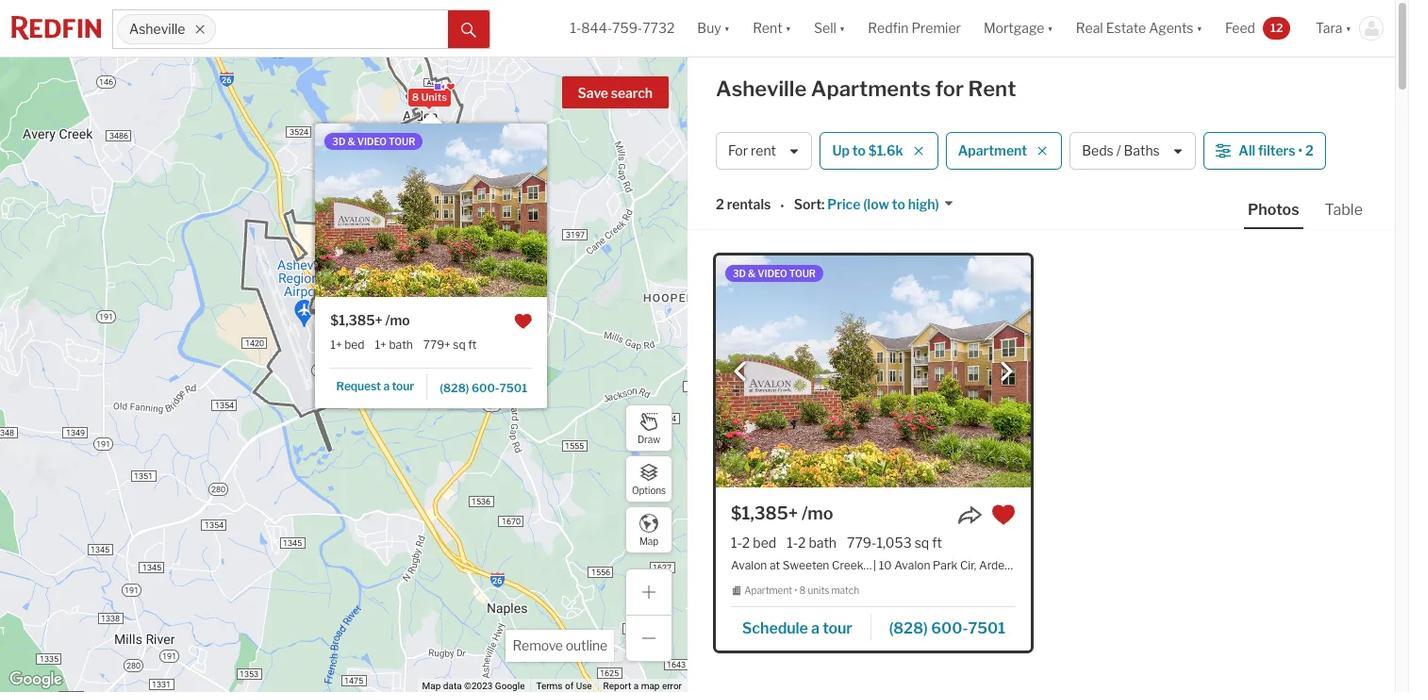 Task type: locate. For each thing, give the bounding box(es) containing it.
2 vertical spatial a
[[634, 681, 639, 691]]

2 vertical spatial •
[[794, 585, 797, 596]]

map down options
[[639, 535, 658, 547]]

apartment
[[958, 143, 1027, 159], [744, 585, 792, 596]]

0 vertical spatial &
[[347, 135, 355, 146]]

map button
[[625, 507, 673, 554]]

report
[[603, 681, 631, 691]]

2 horizontal spatial 1-
[[787, 535, 798, 551]]

tour
[[391, 378, 414, 393], [823, 619, 852, 637]]

remove apartment image
[[1037, 145, 1048, 157]]

$1,385+ /mo for favorite button checkbox
[[330, 312, 410, 328]]

▾ left the sell
[[785, 20, 791, 36]]

schedule
[[742, 619, 808, 637]]

to right (low
[[892, 197, 905, 213]]

price (low to high) button
[[825, 196, 954, 214]]

0 horizontal spatial bath
[[388, 337, 412, 351]]

$1,385+ /mo up 1+ bed
[[330, 312, 410, 328]]

(828) 600-7501 link inside map region
[[427, 373, 532, 399]]

0 horizontal spatial 8
[[411, 90, 418, 103]]

1 vertical spatial •
[[780, 198, 784, 214]]

to inside the up to $1.6k button
[[853, 143, 866, 159]]

1 horizontal spatial (828) 600-7501 link
[[871, 611, 1016, 643]]

map region
[[0, 0, 833, 692]]

/mo for favorite button checkbox
[[385, 312, 410, 328]]

1- for 1-2 bed
[[731, 535, 742, 551]]

7732
[[643, 20, 675, 36]]

10
[[879, 559, 892, 573]]

8 units
[[411, 90, 447, 103]]

1 horizontal spatial /mo
[[802, 504, 833, 523]]

avalon down 1-2 bed
[[731, 559, 767, 573]]

/mo up 1+ bath at the left of page
[[385, 312, 410, 328]]

request a tour button
[[330, 372, 427, 400]]

redfin
[[868, 20, 909, 36]]

0 vertical spatial 3d & video tour
[[332, 135, 415, 146]]

▾ for mortgage ▾
[[1047, 20, 1053, 36]]

7501 inside dialog
[[499, 381, 527, 395]]

rent right for
[[968, 76, 1016, 101]]

avalon at sweeten creek apartments
[[731, 559, 930, 573]]

rent
[[753, 20, 783, 36], [968, 76, 1016, 101]]

1 vertical spatial 3d & video tour
[[733, 268, 816, 279]]

1 vertical spatial sq
[[915, 535, 929, 551]]

tour for request a tour
[[391, 378, 414, 393]]

779+
[[423, 337, 450, 351]]

(828) 600-7501 for schedule a tour
[[889, 619, 1006, 637]]

(828) for request a tour
[[439, 381, 469, 395]]

None search field
[[216, 10, 448, 48]]

1-
[[570, 20, 581, 36], [731, 535, 742, 551], [787, 535, 798, 551]]

0 vertical spatial a
[[383, 378, 389, 393]]

favorite button image
[[513, 312, 532, 330], [991, 503, 1016, 527]]

1 vertical spatial bath
[[809, 535, 837, 551]]

©2023
[[464, 681, 493, 691]]

buy ▾ button
[[686, 0, 742, 57]]

1 vertical spatial to
[[892, 197, 905, 213]]

(828) 600-7501 inside dialog
[[439, 381, 527, 395]]

favorite button image inside map region
[[513, 312, 532, 330]]

ft up the park
[[932, 535, 942, 551]]

google image
[[5, 668, 67, 692]]

$1,385+ up 1+ bed
[[330, 312, 382, 328]]

4 ▾ from the left
[[1047, 20, 1053, 36]]

1 ▾ from the left
[[724, 20, 730, 36]]

0 horizontal spatial apartment
[[744, 585, 792, 596]]

remove
[[513, 638, 563, 654]]

tour inside button
[[391, 378, 414, 393]]

0 vertical spatial asheville
[[129, 21, 185, 37]]

sq inside map region
[[453, 337, 465, 351]]

/mo inside map region
[[385, 312, 410, 328]]

submit search image
[[462, 22, 477, 37]]

rentals
[[727, 197, 771, 213]]

1 horizontal spatial (828)
[[889, 619, 928, 637]]

asheville apartments for rent
[[716, 76, 1016, 101]]

1- left 759-
[[570, 20, 581, 36]]

favorite button image for favorite button option
[[991, 503, 1016, 527]]

1 horizontal spatial sq
[[915, 535, 929, 551]]

1 vertical spatial $1,385+ /mo
[[731, 504, 833, 523]]

0 horizontal spatial units
[[421, 90, 447, 103]]

• left sort
[[780, 198, 784, 214]]

(828) down 10
[[889, 619, 928, 637]]

0 horizontal spatial bed
[[344, 337, 364, 351]]

1 horizontal spatial ft
[[932, 535, 942, 551]]

rent right buy ▾ at the top of page
[[753, 20, 783, 36]]

1 vertical spatial 8
[[799, 585, 806, 596]]

1 horizontal spatial asheville
[[716, 76, 807, 101]]

0 horizontal spatial (828) 600-7501
[[439, 381, 527, 395]]

• inside 2 rentals •
[[780, 198, 784, 214]]

0 horizontal spatial •
[[780, 198, 784, 214]]

▾ right agents
[[1197, 20, 1203, 36]]

0 horizontal spatial 600-
[[471, 381, 499, 395]]

map inside button
[[639, 535, 658, 547]]

1 vertical spatial tour
[[823, 619, 852, 637]]

0 vertical spatial $1,385+ /mo
[[330, 312, 410, 328]]

600- down the park
[[931, 619, 968, 637]]

baths
[[1124, 143, 1160, 159]]

1-2 bed
[[731, 535, 776, 551]]

1 horizontal spatial rent
[[968, 76, 1016, 101]]

0 vertical spatial favorite button image
[[513, 312, 532, 330]]

0 vertical spatial tour
[[388, 135, 415, 146]]

apartments down 779-1,053 sq ft
[[866, 559, 930, 573]]

1 vertical spatial 600-
[[931, 619, 968, 637]]

(828) 600-7501 link down the 779+ sq ft
[[427, 373, 532, 399]]

tour inside button
[[823, 619, 852, 637]]

schedule a tour
[[742, 619, 852, 637]]

1 vertical spatial units
[[486, 282, 512, 295]]

asheville left remove asheville image
[[129, 21, 185, 37]]

1 horizontal spatial bed
[[753, 535, 776, 551]]

0 vertical spatial 7501
[[499, 381, 527, 395]]

sort :
[[794, 197, 825, 213]]

▾ right tara
[[1346, 20, 1352, 36]]

asheville for asheville apartments for rent
[[716, 76, 807, 101]]

▾ for tara ▾
[[1346, 20, 1352, 36]]

0 vertical spatial 3d
[[332, 135, 345, 146]]

up to $1.6k
[[832, 143, 903, 159]]

0 vertical spatial •
[[1298, 143, 1303, 159]]

asheville
[[129, 21, 185, 37], [716, 76, 807, 101]]

1 vertical spatial favorite button image
[[991, 503, 1016, 527]]

1 horizontal spatial 7501
[[968, 619, 1006, 637]]

to right up
[[853, 143, 866, 159]]

map left data
[[422, 681, 441, 691]]

sq right 1,053
[[915, 535, 929, 551]]

(828) 600-7501 link down the park
[[871, 611, 1016, 643]]

terms of use link
[[536, 681, 592, 691]]

1 vertical spatial &
[[748, 268, 756, 279]]

buy
[[697, 20, 721, 36]]

video
[[357, 135, 386, 146], [758, 268, 787, 279]]

600- for schedule a tour
[[931, 619, 968, 637]]

$1,385+ for favorite button option
[[731, 504, 798, 523]]

tour down the 8 units in the top of the page
[[388, 135, 415, 146]]

1+ bed
[[330, 337, 364, 351]]

apartments up up to $1.6k
[[811, 76, 931, 101]]

$1,385+ inside map region
[[330, 312, 382, 328]]

outline
[[566, 638, 607, 654]]

(828)
[[439, 381, 469, 395], [889, 619, 928, 637]]

2 rentals •
[[716, 197, 784, 214]]

1 horizontal spatial tour
[[823, 619, 852, 637]]

1 horizontal spatial 1+
[[374, 337, 386, 351]]

a left map at the bottom left of the page
[[634, 681, 639, 691]]

600- down the 779+ sq ft
[[471, 381, 499, 395]]

apartment down at
[[744, 585, 792, 596]]

buy ▾
[[697, 20, 730, 36]]

0 vertical spatial bed
[[344, 337, 364, 351]]

0 vertical spatial map
[[639, 535, 658, 547]]

▾ right the sell
[[839, 20, 845, 36]]

600- inside dialog
[[471, 381, 499, 395]]

(828) 600-7501 down the park
[[889, 619, 1006, 637]]

1 horizontal spatial map
[[639, 535, 658, 547]]

0 horizontal spatial map
[[422, 681, 441, 691]]

rent
[[751, 143, 776, 159]]

• inside all filters • 2 button
[[1298, 143, 1303, 159]]

dialog
[[315, 112, 779, 408]]

(828) 600-7501 down the 779+ sq ft
[[439, 381, 527, 395]]

a down units at the bottom of page
[[811, 619, 820, 637]]

1- for 1-2 bath
[[787, 535, 798, 551]]

a
[[383, 378, 389, 393], [811, 619, 820, 637], [634, 681, 639, 691]]

buy ▾ button
[[697, 0, 730, 57]]

1 horizontal spatial 8
[[799, 585, 806, 596]]

1 horizontal spatial 600-
[[931, 619, 968, 637]]

asheville down rent ▾ dropdown button
[[716, 76, 807, 101]]

1- left the '1-2 bath'
[[731, 535, 742, 551]]

1 horizontal spatial $1,385+
[[731, 504, 798, 523]]

bed up at
[[753, 535, 776, 551]]

0 horizontal spatial 1-
[[570, 20, 581, 36]]

1 horizontal spatial 1-
[[731, 535, 742, 551]]

0 horizontal spatial favorite button image
[[513, 312, 532, 330]]

1 horizontal spatial apartment
[[958, 143, 1027, 159]]

estate
[[1106, 20, 1146, 36]]

0 horizontal spatial 1+
[[330, 337, 342, 351]]

mortgage
[[984, 20, 1044, 36]]

1 vertical spatial bed
[[753, 535, 776, 551]]

all filters • 2
[[1239, 143, 1314, 159]]

a for report
[[634, 681, 639, 691]]

(828) down the 779+ sq ft
[[439, 381, 469, 395]]

photo of 10 avalon park cir, arden, nc 28704 image for $1,385+
[[716, 256, 1031, 488]]

▾ right mortgage
[[1047, 20, 1053, 36]]

1+ for 1+ bath
[[374, 337, 386, 351]]

1 1+ from the left
[[330, 337, 342, 351]]

table
[[1325, 201, 1363, 219]]

google
[[495, 681, 525, 691]]

1 horizontal spatial avalon
[[894, 559, 931, 573]]

2 horizontal spatial •
[[1298, 143, 1303, 159]]

0 vertical spatial rent
[[753, 20, 783, 36]]

0 horizontal spatial video
[[357, 135, 386, 146]]

3d & video tour down 2 rentals •
[[733, 268, 816, 279]]

1 horizontal spatial $1,385+ /mo
[[731, 504, 833, 523]]

$1,385+ /mo up 1-2 bed
[[731, 504, 833, 523]]

0 horizontal spatial tour
[[388, 135, 415, 146]]

/mo for favorite button option
[[802, 504, 833, 523]]

0 vertical spatial /mo
[[385, 312, 410, 328]]

• right filters
[[1298, 143, 1303, 159]]

ft inside map region
[[468, 337, 476, 351]]

tour down match
[[823, 619, 852, 637]]

real estate agents ▾ button
[[1065, 0, 1214, 57]]

1 horizontal spatial a
[[634, 681, 639, 691]]

1 horizontal spatial to
[[892, 197, 905, 213]]

0 vertical spatial ft
[[468, 337, 476, 351]]

2 horizontal spatial a
[[811, 619, 820, 637]]

data
[[443, 681, 462, 691]]

0 horizontal spatial $1,385+ /mo
[[330, 312, 410, 328]]

▾ right the buy
[[724, 20, 730, 36]]

bed inside dialog
[[344, 337, 364, 351]]

sell ▾ button
[[814, 0, 845, 57]]

0 vertical spatial bath
[[388, 337, 412, 351]]

1 vertical spatial (828) 600-7501 link
[[871, 611, 1016, 643]]

rent ▾
[[753, 20, 791, 36]]

(828) 600-7501
[[439, 381, 527, 395], [889, 619, 1006, 637]]

• left units at the bottom of page
[[794, 585, 797, 596]]

1- up sweeten
[[787, 535, 798, 551]]

1 horizontal spatial video
[[758, 268, 787, 279]]

1 horizontal spatial 3d
[[733, 268, 746, 279]]

2 right filters
[[1306, 143, 1314, 159]]

0 horizontal spatial 3d
[[332, 135, 345, 146]]

apartment inside button
[[958, 143, 1027, 159]]

redfin premier button
[[857, 0, 972, 57]]

1 vertical spatial asheville
[[716, 76, 807, 101]]

6 ▾ from the left
[[1346, 20, 1352, 36]]

bath up avalon at sweeten creek apartments
[[809, 535, 837, 551]]

(828) 600-7501 link for request a tour
[[427, 373, 532, 399]]

0 horizontal spatial 3d & video tour
[[332, 135, 415, 146]]

$1,385+ /mo inside dialog
[[330, 312, 410, 328]]

600-
[[471, 381, 499, 395], [931, 619, 968, 637]]

beds / baths button
[[1070, 132, 1196, 170]]

0 horizontal spatial rent
[[753, 20, 783, 36]]

1 vertical spatial a
[[811, 619, 820, 637]]

draw
[[638, 433, 660, 445]]

1+ right 1+ bed
[[374, 337, 386, 351]]

photo of 10 avalon park cir, arden, nc 28704 image for 3d & video tour
[[315, 123, 547, 297]]

table button
[[1321, 200, 1367, 227]]

next button image
[[997, 362, 1016, 381]]

$1,385+ up 1-2 bed
[[731, 504, 798, 523]]

dialog containing $1,385+
[[315, 112, 779, 408]]

1 horizontal spatial bath
[[809, 535, 837, 551]]

tour down sort
[[789, 268, 816, 279]]

save search
[[578, 85, 653, 101]]

tour
[[388, 135, 415, 146], [789, 268, 816, 279]]

sweeten
[[783, 559, 829, 573]]

0 horizontal spatial 7501
[[499, 381, 527, 395]]

ft right 779+
[[468, 337, 476, 351]]

▾ for rent ▾
[[785, 20, 791, 36]]

0 horizontal spatial tour
[[391, 378, 414, 393]]

favorite button image for favorite button checkbox
[[513, 312, 532, 330]]

0 vertical spatial 8
[[411, 90, 418, 103]]

0 vertical spatial (828) 600-7501 link
[[427, 373, 532, 399]]

tour down 1+ bath at the left of page
[[391, 378, 414, 393]]

/mo up the '1-2 bath'
[[802, 504, 833, 523]]

2 ▾ from the left
[[785, 20, 791, 36]]

2 1+ from the left
[[374, 337, 386, 351]]

1 vertical spatial apartment
[[744, 585, 792, 596]]

ft
[[468, 337, 476, 351], [932, 535, 942, 551]]

creek
[[832, 559, 864, 573]]

photo of 10 avalon park cir, arden, nc 28704 image
[[315, 123, 547, 297], [547, 123, 779, 297], [716, 256, 1031, 488]]

price (low to high)
[[828, 197, 939, 213]]

real estate agents ▾ link
[[1076, 0, 1203, 57]]

1+
[[330, 337, 342, 351], [374, 337, 386, 351]]

$1,385+
[[330, 312, 382, 328], [731, 504, 798, 523]]

7501 down arden,
[[968, 619, 1006, 637]]

3d
[[332, 135, 345, 146], [733, 268, 746, 279]]

bath left 779+
[[388, 337, 412, 351]]

7501 down favorite button checkbox
[[499, 381, 527, 395]]

3 ▾ from the left
[[839, 20, 845, 36]]

0 vertical spatial $1,385+
[[330, 312, 382, 328]]

at
[[770, 559, 780, 573]]

▾ for sell ▾
[[839, 20, 845, 36]]

a inside the schedule a tour button
[[811, 619, 820, 637]]

7501 for request a tour
[[499, 381, 527, 395]]

3d & video tour down the 8 units in the top of the page
[[332, 135, 415, 146]]

2
[[1306, 143, 1314, 159], [716, 197, 724, 213], [742, 535, 750, 551], [798, 535, 806, 551]]

a right request
[[383, 378, 389, 393]]

1 horizontal spatial (828) 600-7501
[[889, 619, 1006, 637]]

(828) inside map region
[[439, 381, 469, 395]]

rent inside dropdown button
[[753, 20, 783, 36]]

1 vertical spatial apartments
[[866, 559, 930, 573]]

apartment left the remove apartment image
[[958, 143, 1027, 159]]

2 left rentals
[[716, 197, 724, 213]]

1 vertical spatial map
[[422, 681, 441, 691]]

0 vertical spatial units
[[421, 90, 447, 103]]

0 horizontal spatial /mo
[[385, 312, 410, 328]]

0 vertical spatial (828)
[[439, 381, 469, 395]]

5 units
[[477, 282, 512, 295]]

1- for 1-844-759-7732
[[570, 20, 581, 36]]

1+ for 1+ bed
[[330, 337, 342, 351]]

0 vertical spatial (828) 600-7501
[[439, 381, 527, 395]]

bed left 1+ bath at the left of page
[[344, 337, 364, 351]]

sq right 779+
[[453, 337, 465, 351]]

1+ up request
[[330, 337, 342, 351]]

remove outline button
[[506, 630, 614, 662]]

options
[[632, 484, 666, 496]]

bath inside map region
[[388, 337, 412, 351]]

0 horizontal spatial &
[[347, 135, 355, 146]]

$1.6k
[[868, 143, 903, 159]]

sq
[[453, 337, 465, 351], [915, 535, 929, 551]]

avalon right 10
[[894, 559, 931, 573]]

tour for schedule a tour
[[823, 619, 852, 637]]

a inside request a tour button
[[383, 378, 389, 393]]



Task type: vqa. For each thing, say whether or not it's contained in the screenshot.
EMAIL ADDRESS. REQUIRED FIELD. element
no



Task type: describe. For each thing, give the bounding box(es) containing it.
1-844-759-7732 link
[[570, 20, 675, 36]]

1 horizontal spatial tour
[[789, 268, 816, 279]]

options button
[[625, 456, 673, 503]]

tour inside map region
[[388, 135, 415, 146]]

2 inside button
[[1306, 143, 1314, 159]]

759-
[[612, 20, 643, 36]]

2 inside 2 rentals •
[[716, 197, 724, 213]]

price
[[828, 197, 861, 213]]

sell
[[814, 20, 837, 36]]

779-1,053 sq ft
[[847, 535, 942, 551]]

1 vertical spatial rent
[[968, 76, 1016, 101]]

:
[[822, 197, 825, 213]]

| 10 avalon park cir, arden, nc 28704
[[873, 559, 1072, 573]]

map
[[641, 681, 660, 691]]

asheville for asheville
[[129, 21, 185, 37]]

remove outline
[[513, 638, 607, 654]]

a for schedule
[[811, 619, 820, 637]]

up to $1.6k button
[[820, 132, 938, 170]]

rent ▾ button
[[753, 0, 791, 57]]

schedule a tour button
[[731, 613, 871, 641]]

report a map error link
[[603, 681, 682, 691]]

map data ©2023 google
[[422, 681, 525, 691]]

2 up sweeten
[[798, 535, 806, 551]]

0 vertical spatial apartments
[[811, 76, 931, 101]]

844-
[[581, 20, 612, 36]]

of
[[565, 681, 574, 691]]

remove up to $1.6k image
[[913, 145, 924, 157]]

apartment for apartment
[[958, 143, 1027, 159]]

to inside the 'price (low to high)' 'button'
[[892, 197, 905, 213]]

search
[[611, 85, 653, 101]]

for rent button
[[716, 132, 812, 170]]

1,053
[[877, 535, 912, 551]]

3d & video tour inside map region
[[332, 135, 415, 146]]

beds / baths
[[1082, 143, 1160, 159]]

28704
[[1035, 559, 1072, 573]]

arden,
[[979, 559, 1014, 573]]

favorite button checkbox
[[991, 503, 1016, 527]]

a for request
[[383, 378, 389, 393]]

2 left the '1-2 bath'
[[742, 535, 750, 551]]

(828) 600-7501 link for schedule a tour
[[871, 611, 1016, 643]]

apartment button
[[946, 132, 1062, 170]]

779+ sq ft
[[423, 337, 476, 351]]

agents
[[1149, 20, 1194, 36]]

terms of use
[[536, 681, 592, 691]]

$1,385+ for favorite button checkbox
[[330, 312, 382, 328]]

units
[[808, 585, 829, 596]]

1 avalon from the left
[[731, 559, 767, 573]]

filters
[[1258, 143, 1296, 159]]

1 vertical spatial video
[[758, 268, 787, 279]]

dialog inside map region
[[315, 112, 779, 408]]

tara ▾
[[1316, 20, 1352, 36]]

5
[[477, 282, 484, 295]]

units for 5 units
[[486, 282, 512, 295]]

$1,385+ /mo for favorite button option
[[731, 504, 833, 523]]

• for filters
[[1298, 143, 1303, 159]]

600- for request a tour
[[471, 381, 499, 395]]

for
[[935, 76, 964, 101]]

apartment for apartment • 8 units match
[[744, 585, 792, 596]]

sell ▾
[[814, 20, 845, 36]]

cir,
[[960, 559, 977, 573]]

1 vertical spatial 3d
[[733, 268, 746, 279]]

3d inside dialog
[[332, 135, 345, 146]]

up
[[832, 143, 850, 159]]

beds
[[1082, 143, 1114, 159]]

draw button
[[625, 405, 673, 452]]

mortgage ▾ button
[[972, 0, 1065, 57]]

• for rentals
[[780, 198, 784, 214]]

real estate agents ▾
[[1076, 20, 1203, 36]]

rent ▾ button
[[742, 0, 803, 57]]

units for 8 units
[[421, 90, 447, 103]]

|
[[873, 559, 876, 573]]

apartment • 8 units match
[[744, 585, 859, 596]]

(828) 600-7501 for request a tour
[[439, 381, 527, 395]]

2 avalon from the left
[[894, 559, 931, 573]]

1 horizontal spatial 3d & video tour
[[733, 268, 816, 279]]

error
[[662, 681, 682, 691]]

7501 for schedule a tour
[[968, 619, 1006, 637]]

12
[[1271, 21, 1283, 35]]

terms
[[536, 681, 563, 691]]

1 horizontal spatial •
[[794, 585, 797, 596]]

feed
[[1225, 20, 1255, 36]]

(low
[[863, 197, 889, 213]]

map for map data ©2023 google
[[422, 681, 441, 691]]

report a map error
[[603, 681, 682, 691]]

real
[[1076, 20, 1103, 36]]

sort
[[794, 197, 822, 213]]

park
[[933, 559, 958, 573]]

save
[[578, 85, 608, 101]]

(828) for schedule a tour
[[889, 619, 928, 637]]

map for map
[[639, 535, 658, 547]]

tara
[[1316, 20, 1343, 36]]

favorite button checkbox
[[513, 312, 532, 330]]

request
[[336, 378, 381, 393]]

all filters • 2 button
[[1204, 132, 1326, 170]]

match
[[832, 585, 859, 596]]

▾ for buy ▾
[[724, 20, 730, 36]]

sell ▾ button
[[803, 0, 857, 57]]

1+ bath
[[374, 337, 412, 351]]

redfin premier
[[868, 20, 961, 36]]

photos button
[[1244, 200, 1321, 229]]

for rent
[[728, 143, 776, 159]]

1-2 bath
[[787, 535, 837, 551]]

remove asheville image
[[195, 24, 206, 35]]

premier
[[912, 20, 961, 36]]

request a tour
[[336, 378, 414, 393]]

all
[[1239, 143, 1256, 159]]

high)
[[908, 197, 939, 213]]

& inside map region
[[347, 135, 355, 146]]

previous button image
[[731, 362, 750, 381]]

save search button
[[562, 76, 669, 108]]

8 inside map region
[[411, 90, 418, 103]]

5 ▾ from the left
[[1197, 20, 1203, 36]]

video inside map region
[[357, 135, 386, 146]]



